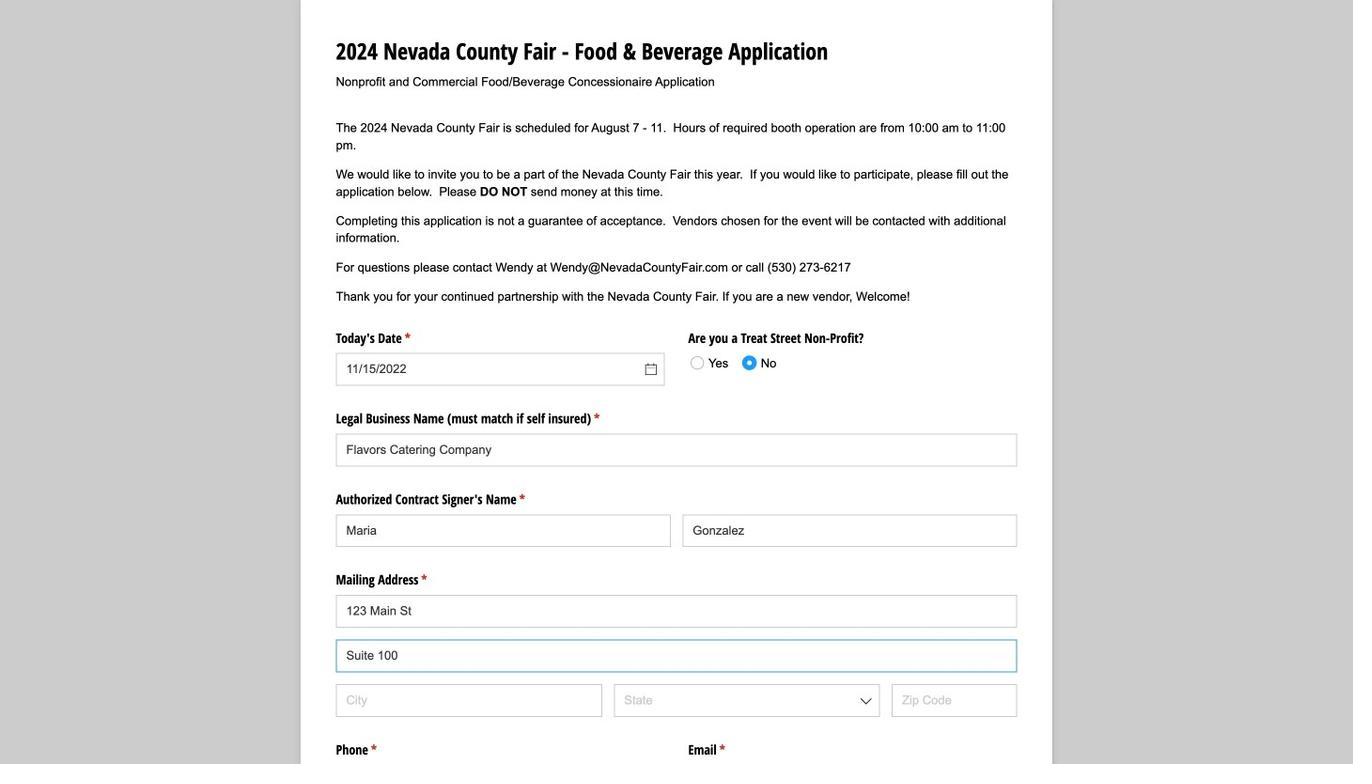 Task type: locate. For each thing, give the bounding box(es) containing it.
None text field
[[336, 434, 1017, 466]]

None text field
[[336, 353, 665, 386]]

None radio
[[684, 348, 741, 376], [736, 348, 777, 376], [684, 348, 741, 376], [736, 348, 777, 376]]

State text field
[[614, 684, 880, 717]]

Last text field
[[683, 514, 1017, 547]]

Address Line 1 text field
[[336, 595, 1017, 628]]

Address Line 2 text field
[[336, 639, 1017, 672]]



Task type: describe. For each thing, give the bounding box(es) containing it.
Zip Code text field
[[892, 684, 1017, 717]]

City text field
[[336, 684, 602, 717]]

First text field
[[336, 514, 671, 547]]



